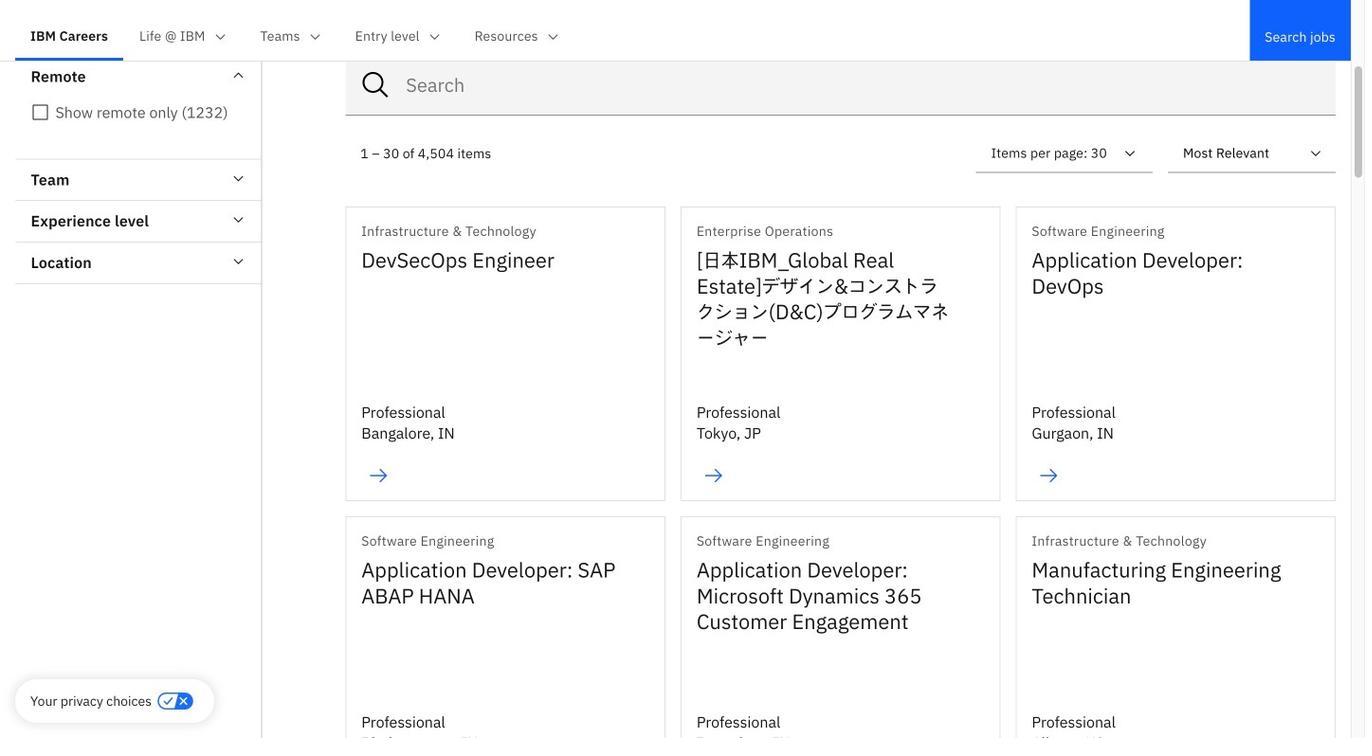 Task type: locate. For each thing, give the bounding box(es) containing it.
your privacy choices element
[[30, 691, 152, 712]]



Task type: vqa. For each thing, say whether or not it's contained in the screenshot.
Close image
no



